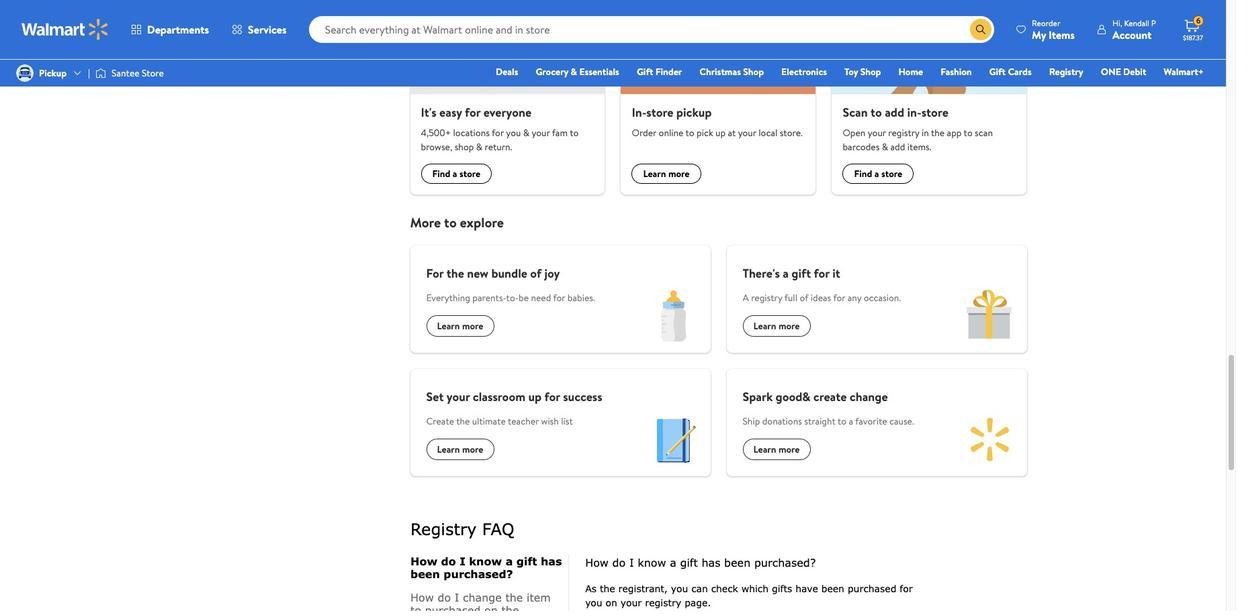 Task type: locate. For each thing, give the bounding box(es) containing it.
learn more button for the
[[426, 316, 494, 337]]

parents-
[[472, 291, 506, 305]]

learn more button down full
[[743, 316, 811, 337]]

to
[[871, 104, 882, 121], [570, 126, 579, 140], [686, 126, 694, 140], [964, 126, 973, 140], [444, 214, 457, 232], [838, 415, 847, 429]]

learn more button down everything
[[426, 316, 494, 337]]

gift left cards
[[989, 65, 1006, 79]]

find down browse,
[[432, 167, 450, 181]]

grocery & essentials link
[[530, 64, 625, 79]]

learn more button for a
[[743, 316, 811, 337]]

&
[[571, 65, 577, 79], [523, 126, 529, 140], [476, 140, 482, 154], [882, 140, 888, 154]]

1 horizontal spatial gift
[[989, 65, 1006, 79]]

everything parents-to-be need for babies.
[[426, 291, 595, 305]]

christmas shop link
[[693, 64, 770, 79]]

learn down everything
[[437, 320, 460, 333]]

add left in-
[[885, 104, 904, 121]]

learn down create
[[437, 443, 460, 457]]

for
[[426, 265, 444, 282]]

create the ultimate teacher wish list
[[426, 415, 573, 429]]

to inside it's easy for everyone 4,500+ locations for you & your fam to browse, shop & return.
[[570, 126, 579, 140]]

2 vertical spatial the
[[456, 415, 470, 429]]

for
[[465, 104, 481, 121], [492, 126, 504, 140], [814, 265, 830, 282], [553, 291, 565, 305], [833, 291, 845, 305], [544, 389, 560, 406]]

 image left pickup
[[16, 64, 34, 82]]

for the new bundle of joy. everything parents-to-be need for babies. learn more image
[[637, 279, 710, 353]]

the right for
[[447, 265, 464, 282]]

change
[[850, 389, 888, 406]]

to right straight
[[838, 415, 847, 429]]

1 vertical spatial registry
[[751, 291, 782, 305]]

0 horizontal spatial gift
[[637, 65, 653, 79]]

find a store for to
[[854, 167, 902, 181]]

learn more
[[643, 167, 690, 181], [437, 320, 483, 333], [753, 320, 800, 333], [437, 443, 483, 457], [753, 443, 800, 457]]

pickup
[[39, 66, 67, 80]]

santee store
[[112, 66, 164, 80]]

be
[[519, 291, 529, 305]]

gift
[[792, 265, 811, 282]]

up left at
[[715, 126, 726, 140]]

more down the parents- in the left top of the page
[[462, 320, 483, 333]]

the
[[931, 126, 945, 140], [447, 265, 464, 282], [456, 415, 470, 429]]

find for it's
[[432, 167, 450, 181]]

add
[[885, 104, 904, 121], [890, 140, 905, 154]]

in
[[922, 126, 929, 140]]

1 vertical spatial the
[[447, 265, 464, 282]]

store inside in-store pickup order online to pick up at your local store.
[[646, 104, 674, 121]]

1 horizontal spatial of
[[800, 291, 808, 305]]

store inside scan to add in-store open your registry in the app to scan barcodes & add items.
[[921, 104, 948, 121]]

at
[[728, 126, 736, 140]]

0 horizontal spatial shop
[[743, 65, 764, 79]]

store up the online
[[646, 104, 674, 121]]

find
[[432, 167, 450, 181], [854, 167, 872, 181]]

0 horizontal spatial find
[[432, 167, 450, 181]]

more down full
[[779, 320, 800, 333]]

0 horizontal spatial registry
[[751, 291, 782, 305]]

0 horizontal spatial  image
[[16, 64, 34, 82]]

of right full
[[800, 291, 808, 305]]

gift cards
[[989, 65, 1032, 79]]

gift left the finder
[[637, 65, 653, 79]]

to-
[[506, 291, 519, 305]]

your right at
[[738, 126, 756, 140]]

1 gift from the left
[[637, 65, 653, 79]]

app
[[947, 126, 962, 140]]

gift for gift finder
[[637, 65, 653, 79]]

registry inside scan to add in-store open your registry in the app to scan barcodes & add items.
[[888, 126, 920, 140]]

toy shop link
[[838, 64, 887, 79]]

0 vertical spatial of
[[530, 265, 542, 282]]

to right scan
[[871, 104, 882, 121]]

classroom
[[473, 389, 525, 406]]

more for there's a gift for it
[[779, 320, 800, 333]]

4,500+
[[421, 126, 451, 140]]

find down barcodes on the top of the page
[[854, 167, 872, 181]]

scan to add in-store open your registry in the app to scan barcodes & add items.
[[843, 104, 993, 154]]

registry link
[[1043, 64, 1089, 79]]

0 vertical spatial add
[[885, 104, 904, 121]]

one debit link
[[1095, 64, 1152, 79]]

ship
[[743, 415, 760, 429]]

the right create
[[456, 415, 470, 429]]

find a store down barcodes on the top of the page
[[854, 167, 902, 181]]

for left any
[[833, 291, 845, 305]]

babies.
[[568, 291, 595, 305]]

my
[[1032, 27, 1046, 42]]

bundle
[[491, 265, 527, 282]]

add left the items.
[[890, 140, 905, 154]]

online
[[659, 126, 683, 140]]

registry up the items.
[[888, 126, 920, 140]]

christmas
[[700, 65, 741, 79]]

0 vertical spatial registry
[[888, 126, 920, 140]]

shop for toy shop
[[860, 65, 881, 79]]

up inside in-store pickup order online to pick up at your local store.
[[715, 126, 726, 140]]

find a store inside scan to add in-store list item
[[854, 167, 902, 181]]

learn more button down the donations
[[743, 439, 811, 461]]

toy shop
[[844, 65, 881, 79]]

learn more down the online
[[643, 167, 690, 181]]

spark good& create change
[[743, 389, 888, 406]]

gift for gift cards
[[989, 65, 1006, 79]]

up up teacher
[[528, 389, 542, 406]]

learn down there's
[[753, 320, 776, 333]]

santee
[[112, 66, 139, 80]]

a down barcodes on the top of the page
[[875, 167, 879, 181]]

learn more down full
[[753, 320, 800, 333]]

deals
[[496, 65, 518, 79]]

1 vertical spatial up
[[528, 389, 542, 406]]

for left the it
[[814, 265, 830, 282]]

your
[[532, 126, 550, 140], [738, 126, 756, 140], [868, 126, 886, 140], [447, 389, 470, 406]]

learn inside in-store pickup list item
[[643, 167, 666, 181]]

store inside it's easy for everyone list item
[[459, 167, 480, 181]]

up
[[715, 126, 726, 140], [528, 389, 542, 406]]

your up barcodes on the top of the page
[[868, 126, 886, 140]]

 image right the |
[[95, 67, 106, 80]]

ideas
[[811, 291, 831, 305]]

find a store down shop
[[432, 167, 480, 181]]

1 horizontal spatial shop
[[860, 65, 881, 79]]

learn more down everything
[[437, 320, 483, 333]]

need
[[531, 291, 551, 305]]

everyone
[[483, 104, 531, 121]]

there's a gift for it
[[743, 265, 840, 282]]

of left joy
[[530, 265, 542, 282]]

learn more down create
[[437, 443, 483, 457]]

2 find a store from the left
[[854, 167, 902, 181]]

shop
[[743, 65, 764, 79], [860, 65, 881, 79]]

0 vertical spatial the
[[931, 126, 945, 140]]

hi, kendall p account
[[1112, 17, 1156, 42]]

the inside scan to add in-store open your registry in the app to scan barcodes & add items.
[[931, 126, 945, 140]]

learn
[[643, 167, 666, 181], [437, 320, 460, 333], [753, 320, 776, 333], [437, 443, 460, 457], [753, 443, 776, 457]]

to right the app
[[964, 126, 973, 140]]

more down the donations
[[779, 443, 800, 457]]

& right barcodes on the top of the page
[[882, 140, 888, 154]]

1 horizontal spatial  image
[[95, 67, 106, 80]]

more down ultimate
[[462, 443, 483, 457]]

for up return.
[[492, 126, 504, 140]]

1 find a store from the left
[[432, 167, 480, 181]]

grocery
[[536, 65, 568, 79]]

gift cards link
[[983, 64, 1038, 79]]

learn for for
[[437, 443, 460, 457]]

0 vertical spatial up
[[715, 126, 726, 140]]

1 find from the left
[[432, 167, 450, 181]]

donations
[[762, 415, 802, 429]]

for right "need"
[[553, 291, 565, 305]]

good&
[[776, 389, 811, 406]]

find a store inside it's easy for everyone list item
[[432, 167, 480, 181]]

set your classroom up for success. create the ultimate teacher wish list. learn more. image
[[637, 403, 710, 477]]

1 horizontal spatial find
[[854, 167, 872, 181]]

find a store
[[432, 167, 480, 181], [854, 167, 902, 181]]

2 gift from the left
[[989, 65, 1006, 79]]

learn more down the donations
[[753, 443, 800, 457]]

1 horizontal spatial up
[[715, 126, 726, 140]]

the for for the new bundle of joy
[[447, 265, 464, 282]]

store up in
[[921, 104, 948, 121]]

for up wish at the left of the page
[[544, 389, 560, 406]]

learn more button down create
[[426, 439, 494, 461]]

learn more button
[[426, 316, 494, 337], [743, 316, 811, 337], [426, 439, 494, 461], [743, 439, 811, 461]]

more down the online
[[668, 167, 690, 181]]

one
[[1101, 65, 1121, 79]]

learn for it
[[753, 320, 776, 333]]

shop right toy
[[860, 65, 881, 79]]

gift
[[637, 65, 653, 79], [989, 65, 1006, 79]]

learn down order
[[643, 167, 666, 181]]

one debit
[[1101, 65, 1146, 79]]

more inside in-store pickup list item
[[668, 167, 690, 181]]

find inside scan to add in-store list item
[[854, 167, 872, 181]]

shop right christmas
[[743, 65, 764, 79]]

registry right a
[[751, 291, 782, 305]]

store down shop
[[459, 167, 480, 181]]

it's easy for everyone list item
[[402, 0, 613, 195]]

learn for of
[[437, 320, 460, 333]]

& right shop
[[476, 140, 482, 154]]

list
[[402, 0, 1035, 195]]

the right in
[[931, 126, 945, 140]]

store
[[142, 66, 164, 80]]

1 horizontal spatial registry
[[888, 126, 920, 140]]

more
[[410, 214, 441, 232]]

in-store pickup order online to pick up at your local store.
[[632, 104, 803, 140]]

 image
[[16, 64, 34, 82], [95, 67, 106, 80]]

1 shop from the left
[[743, 65, 764, 79]]

2 shop from the left
[[860, 65, 881, 79]]

your left fam at the left of page
[[532, 126, 550, 140]]

your inside it's easy for everyone 4,500+ locations for you & your fam to browse, shop & return.
[[532, 126, 550, 140]]

2 find from the left
[[854, 167, 872, 181]]

1 vertical spatial of
[[800, 291, 808, 305]]

find for scan
[[854, 167, 872, 181]]

to left pick
[[686, 126, 694, 140]]

1 horizontal spatial find a store
[[854, 167, 902, 181]]

list
[[561, 415, 573, 429]]

pickup
[[676, 104, 712, 121]]

list containing it's easy for everyone
[[402, 0, 1035, 195]]

find inside it's easy for everyone list item
[[432, 167, 450, 181]]

more
[[668, 167, 690, 181], [462, 320, 483, 333], [779, 320, 800, 333], [462, 443, 483, 457], [779, 443, 800, 457]]

a down shop
[[453, 167, 457, 181]]

0 horizontal spatial find a store
[[432, 167, 480, 181]]

more for for the new bundle of joy
[[462, 320, 483, 333]]

teacher
[[508, 415, 539, 429]]

home
[[898, 65, 923, 79]]

to right fam at the left of page
[[570, 126, 579, 140]]

& right grocery
[[571, 65, 577, 79]]

ship donations straight to a favorite cause.
[[743, 415, 914, 429]]

departments
[[147, 22, 209, 37]]



Task type: describe. For each thing, give the bounding box(es) containing it.
6
[[1196, 15, 1201, 26]]

favorite
[[855, 415, 887, 429]]

it's easy for everyone 4,500+ locations for you & your fam to browse, shop & return.
[[421, 104, 579, 154]]

p
[[1151, 17, 1156, 29]]

browse,
[[421, 140, 452, 154]]

items.
[[907, 140, 931, 154]]

store.
[[780, 126, 803, 140]]

scan
[[975, 126, 993, 140]]

the for create the ultimate teacher wish list
[[456, 415, 470, 429]]

it
[[832, 265, 840, 282]]

there's
[[743, 265, 780, 282]]

pick
[[697, 126, 713, 140]]

spark good& create change. ship donations straight to a favorite cause. learn more. image
[[953, 403, 1027, 477]]

success
[[563, 389, 602, 406]]

in-
[[907, 104, 921, 121]]

fam
[[552, 126, 568, 140]]

Walmart Site-Wide search field
[[309, 16, 994, 43]]

cards
[[1008, 65, 1032, 79]]

 image for santee store
[[95, 67, 106, 80]]

scan
[[843, 104, 868, 121]]

reorder my items
[[1032, 17, 1075, 42]]

more to explore
[[410, 214, 504, 232]]

services button
[[220, 13, 298, 46]]

learn more for of
[[437, 320, 483, 333]]

reorder
[[1032, 17, 1060, 29]]

kendall
[[1124, 17, 1149, 29]]

learn more inside in-store pickup list item
[[643, 167, 690, 181]]

1 vertical spatial add
[[890, 140, 905, 154]]

shop for christmas shop
[[743, 65, 764, 79]]

0 horizontal spatial up
[[528, 389, 542, 406]]

any
[[848, 291, 861, 305]]

create
[[813, 389, 847, 406]]

your inside in-store pickup order online to pick up at your local store.
[[738, 126, 756, 140]]

for the new bundle of joy
[[426, 265, 560, 282]]

debit
[[1123, 65, 1146, 79]]

occasion.
[[864, 291, 901, 305]]

Search search field
[[309, 16, 994, 43]]

in-
[[632, 104, 647, 121]]

grocery & essentials
[[536, 65, 619, 79]]

you
[[506, 126, 521, 140]]

full
[[784, 291, 797, 305]]

hi,
[[1112, 17, 1122, 29]]

learn down 'ship'
[[753, 443, 776, 457]]

open
[[843, 126, 866, 140]]

|
[[88, 66, 90, 80]]

everything
[[426, 291, 470, 305]]

to right more
[[444, 214, 457, 232]]

straight
[[804, 415, 836, 429]]

fashion
[[941, 65, 972, 79]]

& right you
[[523, 126, 529, 140]]

set your classroom up for success
[[426, 389, 602, 406]]

cause.
[[889, 415, 914, 429]]

find a store for easy
[[432, 167, 480, 181]]

scan to add in-store list item
[[824, 0, 1035, 195]]

$187.37
[[1183, 33, 1203, 42]]

electronics link
[[775, 64, 833, 79]]

electronics
[[781, 65, 827, 79]]

home link
[[892, 64, 929, 79]]

a registry full of ideas for any occasion.
[[743, 291, 901, 305]]

more for spark good& create change
[[779, 443, 800, 457]]

set
[[426, 389, 444, 406]]

local
[[759, 126, 777, 140]]

to inside in-store pickup order online to pick up at your local store.
[[686, 126, 694, 140]]

easy
[[439, 104, 462, 121]]

& inside scan to add in-store open your registry in the app to scan barcodes & add items.
[[882, 140, 888, 154]]

fashion link
[[935, 64, 978, 79]]

locations
[[453, 126, 490, 140]]

christmas shop
[[700, 65, 764, 79]]

there's a gift for it. a registry full of ideas for any occasion. learn more. image
[[953, 279, 1027, 353]]

learn more for for
[[437, 443, 483, 457]]

your right set
[[447, 389, 470, 406]]

items
[[1049, 27, 1075, 42]]

a inside it's easy for everyone list item
[[453, 167, 457, 181]]

gift finder
[[637, 65, 682, 79]]

a inside scan to add in-store list item
[[875, 167, 879, 181]]

 image for pickup
[[16, 64, 34, 82]]

explore
[[460, 214, 504, 232]]

learn more button for your
[[426, 439, 494, 461]]

for up the 'locations'
[[465, 104, 481, 121]]

0 horizontal spatial of
[[530, 265, 542, 282]]

search icon image
[[975, 24, 986, 35]]

shop
[[455, 140, 474, 154]]

your inside scan to add in-store open your registry in the app to scan barcodes & add items.
[[868, 126, 886, 140]]

store down scan to add in-store open your registry in the app to scan barcodes & add items.
[[881, 167, 902, 181]]

barcodes
[[843, 140, 880, 154]]

deals link
[[490, 64, 524, 79]]

walmart+
[[1164, 65, 1204, 79]]

walmart image
[[21, 19, 109, 40]]

learn more button for good&
[[743, 439, 811, 461]]

more for set your classroom up for success
[[462, 443, 483, 457]]

in-store pickup list item
[[613, 0, 824, 195]]

wish
[[541, 415, 559, 429]]

order
[[632, 126, 656, 140]]

finder
[[655, 65, 682, 79]]

toy
[[844, 65, 858, 79]]

ultimate
[[472, 415, 506, 429]]

gift finder link
[[631, 64, 688, 79]]

learn more for it
[[753, 320, 800, 333]]

it's
[[421, 104, 436, 121]]

create
[[426, 415, 454, 429]]

a left the gift
[[783, 265, 789, 282]]

a left favorite
[[849, 415, 853, 429]]



Task type: vqa. For each thing, say whether or not it's contained in the screenshot.


